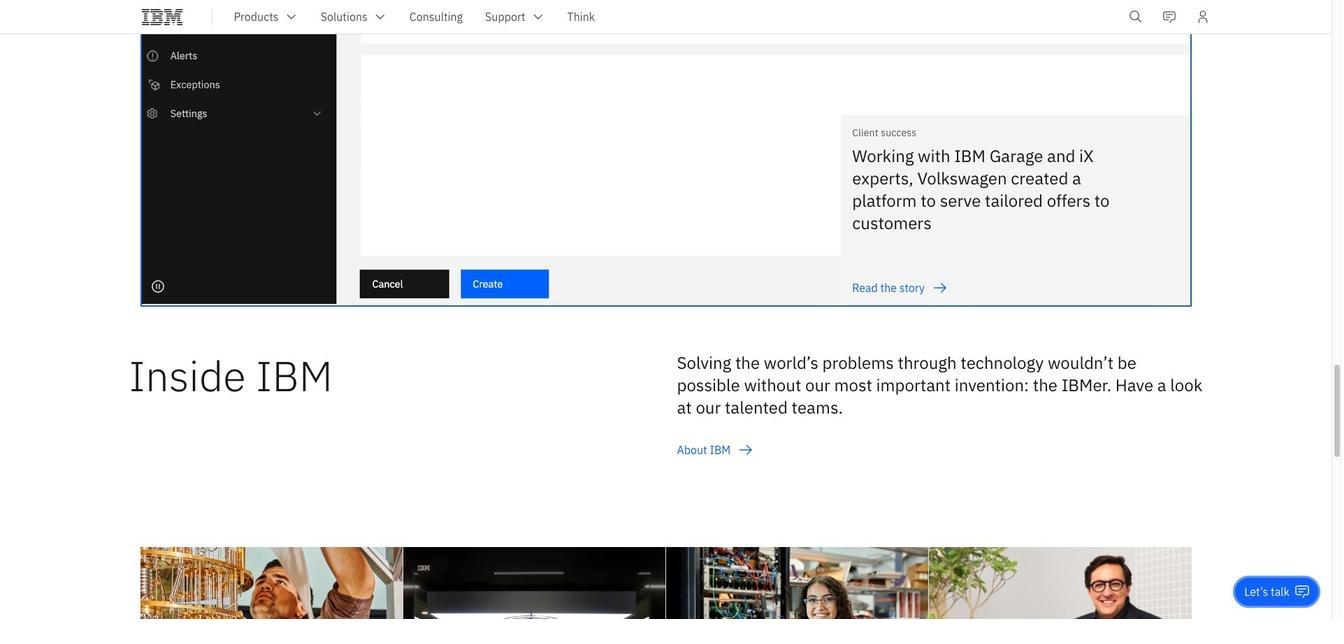 Task type: locate. For each thing, give the bounding box(es) containing it.
let's talk element
[[1245, 584, 1290, 600]]



